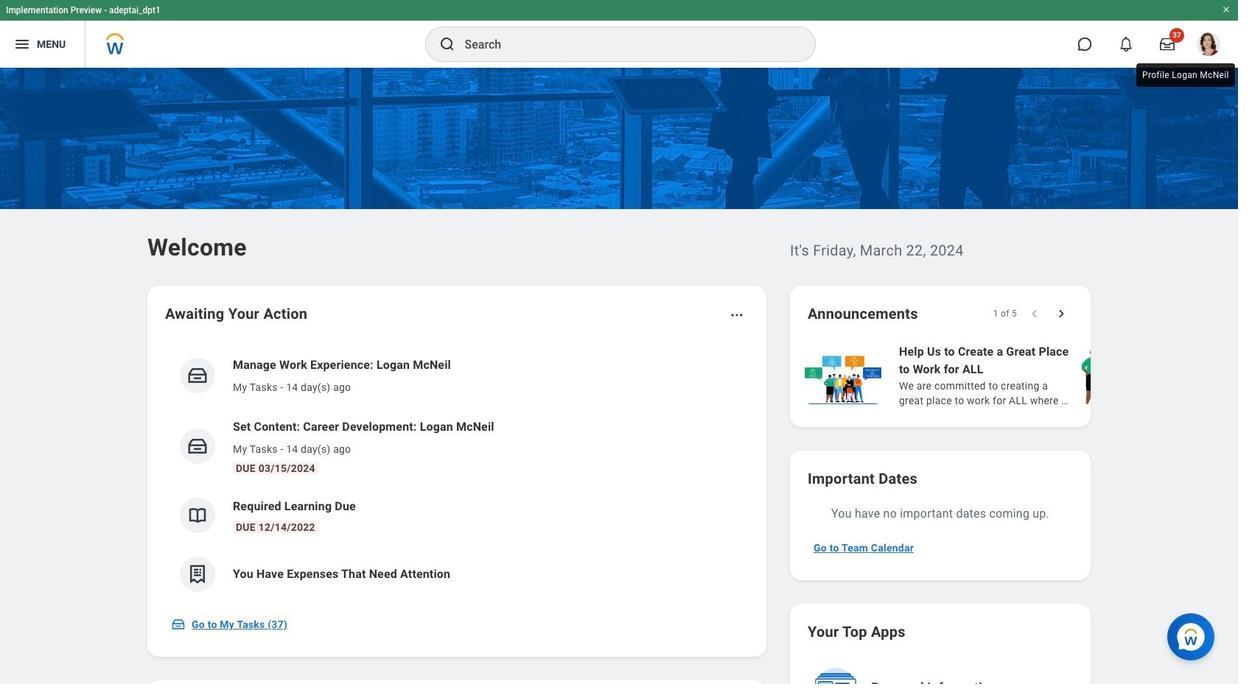 Task type: vqa. For each thing, say whether or not it's contained in the screenshot.
TEXT EDIT image
no



Task type: locate. For each thing, give the bounding box(es) containing it.
1 vertical spatial inbox image
[[171, 618, 186, 632]]

notifications large image
[[1119, 37, 1134, 52]]

list
[[802, 342, 1238, 410], [165, 345, 749, 604]]

0 horizontal spatial inbox image
[[171, 618, 186, 632]]

status
[[993, 308, 1017, 320]]

chevron left small image
[[1027, 307, 1042, 321]]

0 vertical spatial inbox image
[[186, 436, 209, 458]]

inbox image
[[186, 436, 209, 458], [171, 618, 186, 632]]

banner
[[0, 0, 1238, 68]]

main content
[[0, 68, 1238, 685]]

justify image
[[13, 35, 31, 53]]

chevron right small image
[[1054, 307, 1069, 321]]

tooltip
[[1134, 60, 1238, 90]]

search image
[[438, 35, 456, 53]]

profile logan mcneil image
[[1197, 32, 1220, 59]]

book open image
[[186, 505, 209, 527]]

close environment banner image
[[1222, 5, 1231, 14]]



Task type: describe. For each thing, give the bounding box(es) containing it.
inbox image
[[186, 365, 209, 387]]

inbox large image
[[1160, 37, 1175, 52]]

dashboard expenses image
[[186, 564, 209, 586]]

Search Workday  search field
[[465, 28, 785, 60]]

1 horizontal spatial list
[[802, 342, 1238, 410]]

1 horizontal spatial inbox image
[[186, 436, 209, 458]]

0 horizontal spatial list
[[165, 345, 749, 604]]

related actions image
[[730, 308, 744, 323]]



